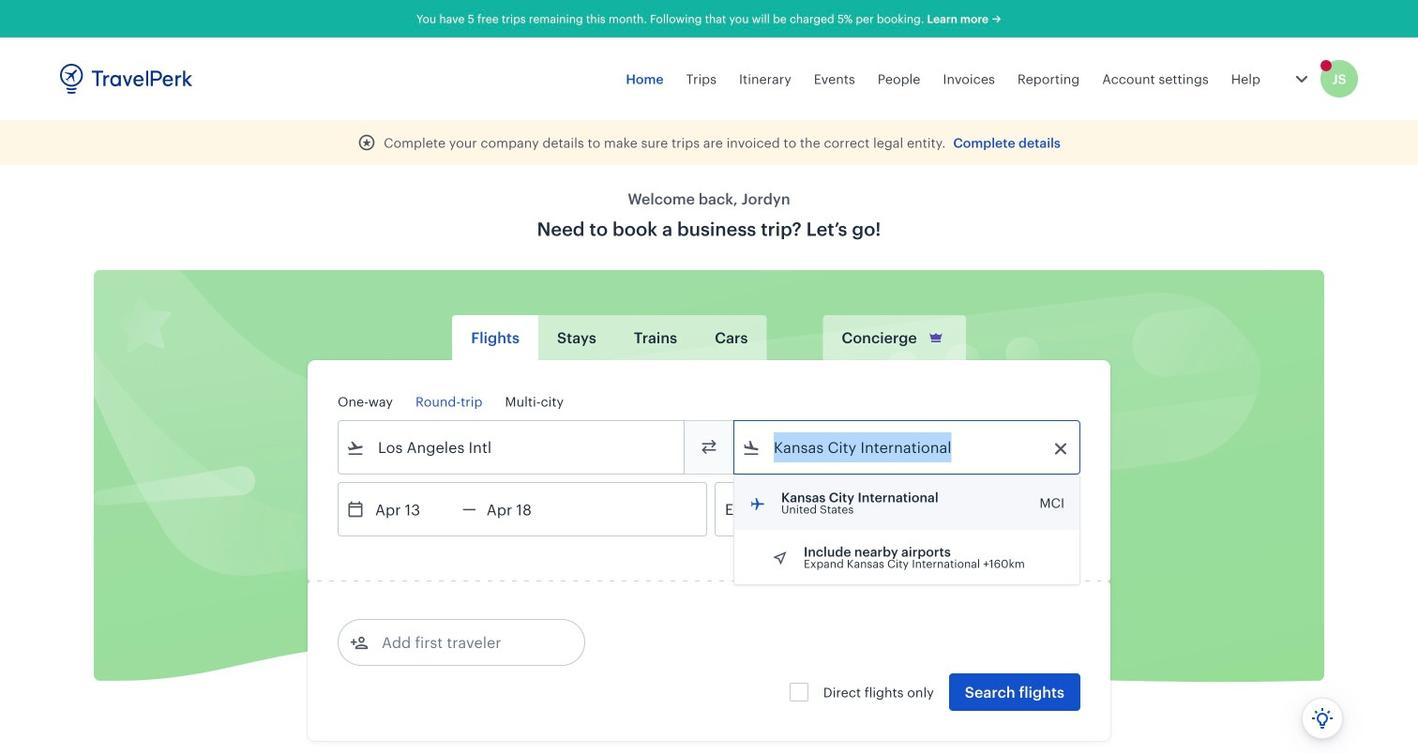Task type: vqa. For each thing, say whether or not it's contained in the screenshot.
the "From" search field
yes



Task type: locate. For each thing, give the bounding box(es) containing it.
Depart text field
[[365, 483, 463, 536]]

Return text field
[[476, 483, 574, 536]]

To search field
[[761, 433, 1056, 463]]

From search field
[[365, 433, 660, 463]]

Add first traveler search field
[[369, 628, 564, 658]]



